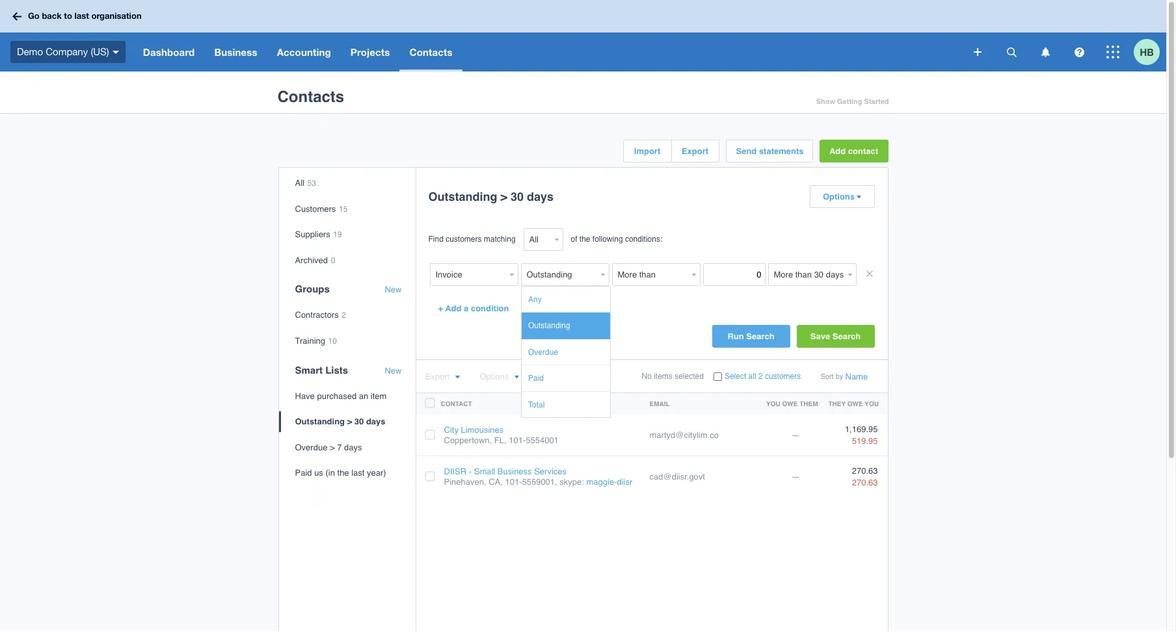 Task type: describe. For each thing, give the bounding box(es) containing it.
1 vertical spatial 30
[[355, 417, 364, 427]]

all 53
[[295, 178, 316, 188]]

a
[[464, 304, 469, 314]]

training
[[295, 336, 325, 346]]

1 vertical spatial the
[[337, 469, 349, 479]]

contacts inside popup button
[[410, 46, 453, 58]]

diisr - small business services link
[[444, 467, 567, 477]]

1 vertical spatial outstanding > 30 days
[[295, 417, 386, 427]]

101- inside diisr - small business services pinehaven, ca, 101-5559001, skype: maggie-diisr
[[505, 478, 522, 487]]

overdue > 7 days
[[295, 443, 362, 453]]

0 vertical spatial 30
[[511, 190, 524, 204]]

el image
[[455, 376, 460, 380]]

add contact
[[830, 146, 879, 156]]

All text field
[[524, 228, 552, 251]]

paid us (in the last year)
[[295, 469, 386, 479]]

— for 270.63
[[792, 473, 800, 482]]

training 10
[[295, 336, 337, 346]]

2 inside contractors 2
[[342, 311, 346, 320]]

statements
[[759, 146, 804, 156]]

find
[[429, 235, 444, 244]]

show
[[817, 98, 836, 106]]

archived
[[295, 256, 328, 265]]

1,169.95 519.95
[[845, 425, 878, 447]]

customers 15
[[295, 204, 348, 214]]

import
[[634, 146, 661, 156]]

diisr - small business services pinehaven, ca, 101-5559001, skype: maggie-diisr
[[444, 467, 633, 487]]

overdue for overdue > 7 days
[[295, 443, 328, 453]]

hb
[[1140, 46, 1155, 58]]

any
[[528, 295, 542, 305]]

1 horizontal spatial 2
[[759, 372, 763, 381]]

maggie-
[[587, 478, 617, 487]]

pinehaven,
[[444, 478, 487, 487]]

business inside diisr - small business services pinehaven, ca, 101-5559001, skype: maggie-diisr
[[498, 467, 532, 477]]

go back to last organisation
[[28, 11, 142, 21]]

business inside dropdown button
[[214, 46, 257, 58]]

contacts button
[[400, 33, 463, 72]]

demo company (us) button
[[0, 33, 133, 72]]

0 horizontal spatial days
[[344, 443, 362, 453]]

15
[[339, 205, 348, 214]]

year)
[[367, 469, 386, 479]]

diisr
[[444, 467, 467, 477]]

conditions:
[[625, 235, 663, 244]]

total
[[528, 401, 545, 410]]

— for 1,169.95
[[792, 431, 800, 441]]

of
[[571, 235, 578, 244]]

save
[[811, 332, 831, 342]]

1 vertical spatial customers
[[765, 372, 801, 381]]

accounting button
[[267, 33, 341, 72]]

+ add a condition button
[[429, 297, 519, 320]]

new link for smart lists
[[385, 366, 402, 376]]

of the following conditions:
[[571, 235, 663, 244]]

0 horizontal spatial add
[[445, 304, 462, 314]]

show getting started
[[817, 98, 889, 106]]

matching
[[484, 235, 516, 244]]

them
[[800, 400, 818, 408]]

have
[[295, 392, 315, 401]]

-
[[469, 467, 472, 477]]

martyd@citylim.co
[[650, 431, 719, 441]]

2 you from the left
[[865, 400, 879, 408]]

options for email
[[480, 372, 509, 382]]

coppertown,
[[444, 436, 492, 446]]

1 horizontal spatial svg image
[[974, 48, 982, 56]]

dashboard link
[[133, 33, 205, 72]]

no
[[642, 372, 652, 381]]

city
[[444, 426, 459, 435]]

maggie-diisr link
[[587, 478, 633, 487]]

show getting started link
[[817, 94, 889, 109]]

run
[[728, 332, 744, 342]]

you owe them
[[767, 400, 818, 408]]

banner containing hb
[[0, 0, 1167, 72]]

1 horizontal spatial >
[[347, 417, 352, 427]]

save search button
[[797, 325, 875, 348]]

hb button
[[1134, 33, 1167, 72]]

overdue for overdue
[[528, 348, 558, 357]]

fl,
[[495, 436, 507, 446]]

new link for groups
[[385, 285, 402, 295]]

1 horizontal spatial add
[[830, 146, 846, 156]]

5559001,
[[522, 478, 558, 487]]

53
[[308, 179, 316, 188]]

city limousines link
[[444, 426, 504, 435]]

add contact button
[[820, 140, 889, 163]]

0 horizontal spatial outstanding
[[295, 417, 345, 427]]

run search button
[[712, 325, 790, 348]]

0 vertical spatial outstanding
[[429, 190, 498, 204]]

dashboard
[[143, 46, 195, 58]]

navigation inside banner
[[133, 33, 965, 72]]

diisr
[[617, 478, 633, 487]]

they owe you
[[829, 400, 879, 408]]

5554001
[[526, 436, 559, 446]]

send
[[736, 146, 757, 156]]

new for smart lists
[[385, 366, 402, 376]]

1 horizontal spatial last
[[352, 469, 365, 479]]

+
[[438, 304, 443, 314]]

contact
[[849, 146, 879, 156]]

paid for paid
[[528, 374, 544, 383]]

7
[[337, 443, 342, 453]]

lists
[[326, 365, 348, 376]]

demo company (us)
[[17, 46, 109, 57]]

1 vertical spatial contacts
[[278, 88, 344, 106]]

cad@diisr.govt
[[650, 473, 706, 482]]

suppliers 19
[[295, 230, 342, 240]]

go back to last organisation link
[[8, 5, 149, 28]]

options button for email
[[480, 372, 520, 382]]

projects button
[[341, 33, 400, 72]]

services
[[534, 467, 567, 477]]



Task type: vqa. For each thing, say whether or not it's contained in the screenshot.


Task type: locate. For each thing, give the bounding box(es) containing it.
owe right they
[[848, 400, 863, 408]]

0 horizontal spatial export button
[[425, 372, 460, 382]]

add
[[830, 146, 846, 156], [445, 304, 462, 314]]

1 horizontal spatial options button
[[811, 186, 874, 208]]

options down add contact button
[[823, 192, 855, 202]]

0 vertical spatial business
[[214, 46, 257, 58]]

1 vertical spatial >
[[347, 417, 352, 427]]

condition
[[471, 304, 509, 314]]

0 horizontal spatial business
[[214, 46, 257, 58]]

0 vertical spatial paid
[[528, 374, 544, 383]]

run search
[[728, 332, 775, 342]]

options for of the following conditions:
[[823, 192, 855, 202]]

1 horizontal spatial search
[[833, 332, 861, 342]]

go
[[28, 11, 40, 21]]

+ add a condition
[[438, 304, 509, 314]]

search inside save search button
[[833, 332, 861, 342]]

1 horizontal spatial el image
[[857, 195, 862, 200]]

None checkbox
[[714, 373, 722, 382]]

customers up you owe them
[[765, 372, 801, 381]]

2 vertical spatial days
[[344, 443, 362, 453]]

paid up total
[[528, 374, 544, 383]]

2
[[342, 311, 346, 320], [759, 372, 763, 381]]

outstanding > 30 days up the matching
[[429, 190, 554, 204]]

selected
[[675, 372, 704, 381]]

an
[[359, 392, 369, 401]]

None text field
[[521, 264, 598, 286], [612, 264, 689, 286], [703, 264, 766, 286], [521, 264, 598, 286], [612, 264, 689, 286], [703, 264, 766, 286]]

options
[[823, 192, 855, 202], [480, 372, 509, 382]]

101- right fl,
[[509, 436, 526, 446]]

(in
[[326, 469, 335, 479]]

1 vertical spatial add
[[445, 304, 462, 314]]

1 vertical spatial 2
[[759, 372, 763, 381]]

add left the contact
[[830, 146, 846, 156]]

search right run
[[747, 332, 775, 342]]

0 horizontal spatial 2
[[342, 311, 346, 320]]

0 horizontal spatial 30
[[355, 417, 364, 427]]

1 vertical spatial days
[[366, 417, 386, 427]]

0 vertical spatial export
[[682, 146, 709, 156]]

limousines
[[461, 426, 504, 435]]

0 horizontal spatial >
[[330, 443, 335, 453]]

have purchased an item
[[295, 392, 387, 401]]

search for save search
[[833, 332, 861, 342]]

svg image
[[12, 12, 21, 21], [1007, 47, 1017, 57], [1042, 47, 1050, 57], [1075, 47, 1085, 57]]

no items selected
[[642, 372, 704, 381]]

el image for email
[[514, 376, 520, 380]]

banner
[[0, 0, 1167, 72]]

0 horizontal spatial options button
[[480, 372, 520, 382]]

0 horizontal spatial export
[[425, 372, 450, 382]]

outstanding up find customers matching
[[429, 190, 498, 204]]

0 vertical spatial new link
[[385, 285, 402, 295]]

1 horizontal spatial owe
[[848, 400, 863, 408]]

search right save
[[833, 332, 861, 342]]

days down item
[[366, 417, 386, 427]]

all
[[749, 372, 757, 381]]

2 horizontal spatial outstanding
[[528, 322, 571, 331]]

sort by name
[[821, 372, 868, 382]]

0 vertical spatial days
[[527, 190, 554, 204]]

0 vertical spatial >
[[501, 190, 508, 204]]

outstanding up overdue > 7 days
[[295, 417, 345, 427]]

navigation containing dashboard
[[133, 33, 965, 72]]

contacts
[[410, 46, 453, 58], [278, 88, 344, 106]]

owe for they
[[848, 400, 863, 408]]

1 — from the top
[[792, 431, 800, 441]]

1 vertical spatial el image
[[514, 376, 520, 380]]

contacts down accounting popup button
[[278, 88, 344, 106]]

getting
[[838, 98, 863, 106]]

find customers matching
[[429, 235, 516, 244]]

suppliers
[[295, 230, 330, 240]]

el image left edit button
[[514, 376, 520, 380]]

1 vertical spatial export button
[[425, 372, 460, 382]]

options right el image
[[480, 372, 509, 382]]

> down have purchased an item
[[347, 417, 352, 427]]

send statements button
[[727, 141, 813, 162]]

2 search from the left
[[833, 332, 861, 342]]

1 search from the left
[[747, 332, 775, 342]]

0 horizontal spatial paid
[[295, 469, 312, 479]]

export right import button
[[682, 146, 709, 156]]

last right to
[[75, 11, 89, 21]]

svg image
[[1107, 46, 1120, 59], [974, 48, 982, 56], [112, 51, 119, 54]]

1 horizontal spatial business
[[498, 467, 532, 477]]

the right the of
[[580, 235, 591, 244]]

0 vertical spatial customers
[[446, 235, 482, 244]]

search for run search
[[747, 332, 775, 342]]

1 horizontal spatial overdue
[[528, 348, 558, 357]]

owe left them
[[783, 400, 798, 408]]

0 vertical spatial options
[[823, 192, 855, 202]]

1,169.95
[[845, 425, 878, 434]]

customers right find
[[446, 235, 482, 244]]

2 new link from the top
[[385, 366, 402, 376]]

following
[[593, 235, 623, 244]]

2 horizontal spatial svg image
[[1107, 46, 1120, 59]]

paid for paid us (in the last year)
[[295, 469, 312, 479]]

small
[[474, 467, 495, 477]]

el image
[[857, 195, 862, 200], [514, 376, 520, 380]]

19
[[333, 231, 342, 240]]

1 vertical spatial new
[[385, 366, 402, 376]]

0 vertical spatial 2
[[342, 311, 346, 320]]

export button right import button
[[672, 141, 719, 162]]

> left "7"
[[330, 443, 335, 453]]

new
[[385, 285, 402, 295], [385, 366, 402, 376]]

select all 2 customers
[[725, 372, 801, 381]]

search inside run search button
[[747, 332, 775, 342]]

paid left 'us'
[[295, 469, 312, 479]]

1 vertical spatial options
[[480, 372, 509, 382]]

by
[[836, 373, 844, 381]]

0 horizontal spatial last
[[75, 11, 89, 21]]

> up the matching
[[501, 190, 508, 204]]

1 vertical spatial last
[[352, 469, 365, 479]]

2 owe from the left
[[848, 400, 863, 408]]

30 up the matching
[[511, 190, 524, 204]]

days right "7"
[[344, 443, 362, 453]]

2 vertical spatial outstanding
[[295, 417, 345, 427]]

edit button
[[539, 372, 554, 382]]

they
[[829, 400, 846, 408]]

groups
[[295, 284, 330, 295]]

options inside button
[[823, 192, 855, 202]]

outstanding down any
[[528, 322, 571, 331]]

import button
[[624, 141, 671, 162]]

you
[[767, 400, 781, 408], [865, 400, 879, 408]]

2 270.63 from the top
[[852, 479, 878, 488]]

0 horizontal spatial the
[[337, 469, 349, 479]]

add right +
[[445, 304, 462, 314]]

search
[[747, 332, 775, 342], [833, 332, 861, 342]]

all
[[295, 178, 305, 188]]

270.63 270.63
[[852, 466, 878, 488]]

0 horizontal spatial el image
[[514, 376, 520, 380]]

1 horizontal spatial you
[[865, 400, 879, 408]]

city limousines coppertown, fl, 101-5554001
[[444, 426, 559, 446]]

save search
[[811, 332, 861, 342]]

0 horizontal spatial options
[[480, 372, 509, 382]]

1 vertical spatial 270.63
[[852, 479, 878, 488]]

1 270.63 from the top
[[852, 466, 878, 476]]

email
[[650, 400, 670, 408]]

0 vertical spatial new
[[385, 285, 402, 295]]

contacts right projects
[[410, 46, 453, 58]]

name button
[[846, 372, 868, 382]]

outstanding > 30 days down have purchased an item
[[295, 417, 386, 427]]

2 right contractors
[[342, 311, 346, 320]]

navigation
[[133, 33, 965, 72]]

2 new from the top
[[385, 366, 402, 376]]

2 — from the top
[[792, 473, 800, 482]]

None text field
[[430, 264, 507, 286], [768, 264, 845, 286], [430, 264, 507, 286], [768, 264, 845, 286]]

new link
[[385, 285, 402, 295], [385, 366, 402, 376]]

ca,
[[489, 478, 503, 487]]

el image for of the following conditions:
[[857, 195, 862, 200]]

1 vertical spatial outstanding
[[528, 322, 571, 331]]

overdue up 'us'
[[295, 443, 328, 453]]

0 vertical spatial export button
[[672, 141, 719, 162]]

2 horizontal spatial days
[[527, 190, 554, 204]]

started
[[865, 98, 889, 106]]

1 vertical spatial export
[[425, 372, 450, 382]]

name
[[846, 372, 868, 382]]

0
[[331, 256, 335, 265]]

archived 0
[[295, 256, 335, 265]]

1 horizontal spatial outstanding > 30 days
[[429, 190, 554, 204]]

options button right el image
[[480, 372, 520, 382]]

10
[[328, 337, 337, 346]]

1 horizontal spatial days
[[366, 417, 386, 427]]

overdue
[[528, 348, 558, 357], [295, 443, 328, 453]]

1 vertical spatial overdue
[[295, 443, 328, 453]]

1 new from the top
[[385, 285, 402, 295]]

1 horizontal spatial options
[[823, 192, 855, 202]]

0 vertical spatial 270.63
[[852, 466, 878, 476]]

101- down diisr - small business services link
[[505, 478, 522, 487]]

1 horizontal spatial export button
[[672, 141, 719, 162]]

1 vertical spatial new link
[[385, 366, 402, 376]]

—
[[792, 431, 800, 441], [792, 473, 800, 482]]

options button for of the following conditions:
[[811, 186, 874, 208]]

last inside go back to last organisation link
[[75, 11, 89, 21]]

0 horizontal spatial owe
[[783, 400, 798, 408]]

1 horizontal spatial export
[[682, 146, 709, 156]]

1 vertical spatial paid
[[295, 469, 312, 479]]

days up the all text field
[[527, 190, 554, 204]]

business button
[[205, 33, 267, 72]]

the right (in at the left
[[337, 469, 349, 479]]

export left el image
[[425, 372, 450, 382]]

1 owe from the left
[[783, 400, 798, 408]]

1 horizontal spatial the
[[580, 235, 591, 244]]

skype:
[[560, 478, 584, 487]]

0 horizontal spatial customers
[[446, 235, 482, 244]]

owe for you
[[783, 400, 798, 408]]

you up the 1,169.95
[[865, 400, 879, 408]]

smart lists
[[295, 365, 348, 376]]

0 horizontal spatial search
[[747, 332, 775, 342]]

paid
[[528, 374, 544, 383], [295, 469, 312, 479]]

new for groups
[[385, 285, 402, 295]]

0 horizontal spatial you
[[767, 400, 781, 408]]

0 vertical spatial —
[[792, 431, 800, 441]]

0 horizontal spatial outstanding > 30 days
[[295, 417, 386, 427]]

item
[[371, 392, 387, 401]]

options button down add contact button
[[811, 186, 874, 208]]

0 vertical spatial options button
[[811, 186, 874, 208]]

svg image inside demo company (us) "popup button"
[[112, 51, 119, 54]]

back
[[42, 11, 62, 21]]

items
[[654, 372, 673, 381]]

0 horizontal spatial contacts
[[278, 88, 344, 106]]

edit
[[539, 372, 554, 382]]

organisation
[[91, 11, 142, 21]]

select
[[725, 372, 747, 381]]

you down 'select all 2 customers'
[[767, 400, 781, 408]]

1 horizontal spatial outstanding
[[429, 190, 498, 204]]

0 vertical spatial last
[[75, 11, 89, 21]]

30 down an in the left bottom of the page
[[355, 417, 364, 427]]

0 vertical spatial add
[[830, 146, 846, 156]]

0 horizontal spatial svg image
[[112, 51, 119, 54]]

1 vertical spatial business
[[498, 467, 532, 477]]

purchased
[[317, 392, 357, 401]]

1 horizontal spatial contacts
[[410, 46, 453, 58]]

2 right "all"
[[759, 372, 763, 381]]

to
[[64, 11, 72, 21]]

last
[[75, 11, 89, 21], [352, 469, 365, 479]]

svg image inside go back to last organisation link
[[12, 12, 21, 21]]

(us)
[[91, 46, 109, 57]]

2 vertical spatial >
[[330, 443, 335, 453]]

2 horizontal spatial >
[[501, 190, 508, 204]]

0 vertical spatial contacts
[[410, 46, 453, 58]]

1 horizontal spatial customers
[[765, 372, 801, 381]]

projects
[[351, 46, 390, 58]]

0 vertical spatial outstanding > 30 days
[[429, 190, 554, 204]]

demo
[[17, 46, 43, 57]]

1 horizontal spatial 30
[[511, 190, 524, 204]]

last left year)
[[352, 469, 365, 479]]

0 vertical spatial el image
[[857, 195, 862, 200]]

accounting
[[277, 46, 331, 58]]

101- inside "city limousines coppertown, fl, 101-5554001"
[[509, 436, 526, 446]]

0 vertical spatial overdue
[[528, 348, 558, 357]]

1 vertical spatial —
[[792, 473, 800, 482]]

el image down the contact
[[857, 195, 862, 200]]

owe
[[783, 400, 798, 408], [848, 400, 863, 408]]

send statements
[[736, 146, 804, 156]]

0 vertical spatial the
[[580, 235, 591, 244]]

1 vertical spatial options button
[[480, 372, 520, 382]]

customers
[[295, 204, 336, 214]]

outstanding > 30 days
[[429, 190, 554, 204], [295, 417, 386, 427]]

1 horizontal spatial paid
[[528, 374, 544, 383]]

1 you from the left
[[767, 400, 781, 408]]

1 new link from the top
[[385, 285, 402, 295]]

0 vertical spatial 101-
[[509, 436, 526, 446]]

0 horizontal spatial overdue
[[295, 443, 328, 453]]

1 vertical spatial 101-
[[505, 478, 522, 487]]

overdue up edit button
[[528, 348, 558, 357]]

export button up contact
[[425, 372, 460, 382]]



